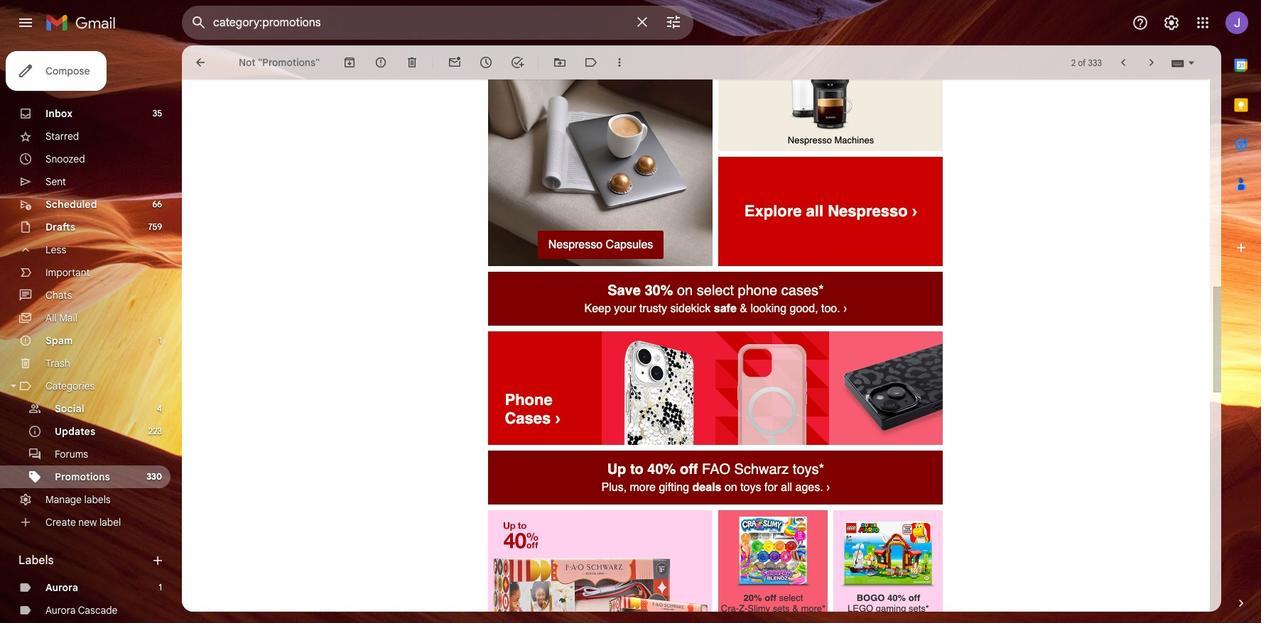 Task type: describe. For each thing, give the bounding box(es) containing it.
Search mail text field
[[213, 16, 625, 30]]

toys
[[741, 482, 761, 495]]

labels
[[18, 554, 54, 568]]

less
[[45, 244, 66, 257]]

updates link
[[55, 426, 95, 438]]

gifting
[[659, 482, 689, 495]]

spam
[[45, 335, 73, 347]]

sets
[[773, 604, 790, 615]]

save
[[608, 283, 641, 299]]

nespresso machines link
[[719, 42, 943, 146]]

66
[[152, 199, 162, 210]]

forums link
[[55, 448, 88, 461]]

phone
[[738, 283, 778, 299]]

not "promotions" button
[[233, 50, 325, 75]]

cascade
[[78, 605, 118, 618]]

trash link
[[45, 357, 70, 370]]

snoozed
[[45, 153, 85, 166]]

of
[[1078, 57, 1086, 68]]

off inside 'up to 40% off fao schwarz toys* plus, more gifting deals on toys for all ages. ›'
[[680, 462, 698, 478]]

scheduled link
[[45, 198, 97, 211]]

sent
[[45, 176, 66, 188]]

safe
[[714, 303, 737, 316]]

phone cases ›
[[505, 392, 561, 428]]

ages.
[[796, 482, 823, 495]]

lego
[[848, 604, 873, 615]]

759
[[148, 222, 162, 232]]

more
[[630, 482, 656, 495]]

bogo
[[857, 593, 885, 604]]

20% off select cra-z-slimy sets & more*
[[721, 593, 826, 615]]

new
[[78, 517, 97, 529]]

capsules
[[606, 239, 653, 252]]

aurora cascade link
[[45, 605, 118, 618]]

inbox
[[45, 107, 72, 120]]

less button
[[0, 239, 171, 262]]

create
[[45, 517, 76, 529]]

chats
[[45, 289, 72, 302]]

more image
[[613, 55, 627, 70]]

looking
[[751, 303, 787, 316]]

223
[[148, 426, 162, 437]]

nespresso for nespresso capsules
[[548, 239, 603, 252]]

older image
[[1145, 55, 1159, 70]]

nespresso capsules link
[[489, 42, 713, 267]]

delete image
[[405, 55, 419, 70]]

save 30% on select phone cases* keep your trusty sidekick safe & looking good, too. ›
[[584, 283, 847, 316]]

move to image
[[553, 55, 567, 70]]

1 for spam
[[159, 335, 162, 346]]

not
[[239, 56, 256, 69]]

main menu image
[[17, 14, 34, 31]]

snooze image
[[479, 55, 493, 70]]

aurora link
[[45, 582, 78, 595]]

clear search image
[[628, 8, 657, 36]]

sent link
[[45, 176, 66, 188]]

labels image
[[584, 55, 598, 70]]

create new label link
[[45, 517, 121, 529]]

sets*
[[909, 604, 929, 615]]

support image
[[1132, 14, 1149, 31]]

important link
[[45, 266, 90, 279]]

333
[[1088, 57, 1102, 68]]

not "promotions"
[[239, 56, 320, 69]]

categories link
[[45, 380, 95, 393]]

35
[[153, 108, 162, 119]]

updates
[[55, 426, 95, 438]]

off inside 20% off select cra-z-slimy sets & more*
[[765, 593, 777, 604]]

toys*
[[793, 462, 825, 478]]



Task type: locate. For each thing, give the bounding box(es) containing it.
all mail
[[45, 312, 77, 325]]

inbox link
[[45, 107, 72, 120]]

social
[[55, 403, 84, 416]]

compose
[[45, 65, 90, 77]]

keep
[[584, 303, 611, 316]]

forums
[[55, 448, 88, 461]]

tab list
[[1222, 45, 1261, 573]]

& inside save 30% on select phone cases* keep your trusty sidekick safe & looking good, too. ›
[[740, 303, 748, 316]]

0 horizontal spatial select
[[697, 283, 734, 299]]

cases
[[505, 410, 551, 428]]

deals
[[693, 482, 722, 495]]

label
[[99, 517, 121, 529]]

trusty
[[639, 303, 667, 316]]

0 vertical spatial aurora
[[45, 582, 78, 595]]

on left toys
[[725, 482, 737, 495]]

starred link
[[45, 130, 79, 143]]

› inside the phone cases ›
[[555, 410, 561, 428]]

40% inside bogo 40% off lego gaming sets*
[[888, 593, 906, 604]]

2 of 333
[[1071, 57, 1102, 68]]

fao
[[702, 462, 731, 478]]

› inside 'up to 40% off fao schwarz toys* plus, more gifting deals on toys for all ages. ›'
[[827, 482, 830, 494]]

aurora
[[45, 582, 78, 595], [45, 605, 76, 618]]

1 1 from the top
[[159, 335, 162, 346]]

0 horizontal spatial 40%
[[648, 462, 676, 478]]

slimy
[[748, 604, 770, 615]]

chats link
[[45, 289, 72, 302]]

trash
[[45, 357, 70, 370]]

cra-
[[721, 604, 739, 615]]

more*
[[801, 604, 826, 615]]

select inside save 30% on select phone cases* keep your trusty sidekick safe & looking good, too. ›
[[697, 283, 734, 299]]

nespresso for nespresso machines
[[788, 135, 832, 146]]

0 vertical spatial 40%
[[648, 462, 676, 478]]

select up safe
[[697, 283, 734, 299]]

0 horizontal spatial all
[[781, 482, 792, 495]]

drafts link
[[45, 221, 75, 234]]

& right safe
[[740, 303, 748, 316]]

gaming
[[876, 604, 906, 615]]

gmail image
[[45, 9, 123, 37]]

advanced search options image
[[659, 8, 688, 36]]

aurora down aurora link
[[45, 605, 76, 618]]

None search field
[[182, 6, 694, 40]]

all inside 'up to 40% off fao schwarz toys* plus, more gifting deals on toys for all ages. ›'
[[781, 482, 792, 495]]

2 vertical spatial nespresso
[[548, 239, 603, 252]]

categories
[[45, 380, 95, 393]]

1 aurora from the top
[[45, 582, 78, 595]]

"promotions"
[[258, 56, 320, 69]]

plus,
[[602, 482, 627, 495]]

up
[[607, 462, 626, 478]]

good,
[[790, 303, 818, 316]]

starred
[[45, 130, 79, 143]]

0 horizontal spatial off
[[680, 462, 698, 478]]

› inside save 30% on select phone cases* keep your trusty sidekick safe & looking good, too. ›
[[844, 303, 847, 315]]

off up gifting
[[680, 462, 698, 478]]

promotions link
[[55, 471, 110, 484]]

1 horizontal spatial all
[[806, 203, 824, 220]]

0 vertical spatial select
[[697, 283, 734, 299]]

1 horizontal spatial select
[[779, 593, 803, 604]]

off right 20%
[[765, 593, 777, 604]]

1 horizontal spatial off
[[765, 593, 777, 604]]

nespresso
[[788, 135, 832, 146], [828, 203, 908, 220], [548, 239, 603, 252]]

back to search results image
[[193, 55, 208, 70]]

40%
[[648, 462, 676, 478], [888, 593, 906, 604]]

40% inside 'up to 40% off fao schwarz toys* plus, more gifting deals on toys for all ages. ›'
[[648, 462, 676, 478]]

330
[[147, 472, 162, 483]]

0 vertical spatial on
[[677, 283, 693, 299]]

30%
[[645, 283, 673, 299]]

social link
[[55, 403, 84, 416]]

1 vertical spatial select
[[779, 593, 803, 604]]

bogo 40% off lego gaming sets*
[[848, 593, 929, 615]]

labels heading
[[18, 554, 151, 568]]

1 vertical spatial nespresso
[[828, 203, 908, 220]]

drafts
[[45, 221, 75, 234]]

snoozed link
[[45, 153, 85, 166]]

nespresso capsules
[[548, 239, 653, 252]]

scheduled
[[45, 198, 97, 211]]

aurora up aurora cascade at the bottom of page
[[45, 582, 78, 595]]

phone
[[505, 392, 553, 409]]

off right gaming
[[909, 593, 920, 604]]

1 horizontal spatial on
[[725, 482, 737, 495]]

compose button
[[6, 51, 107, 91]]

manage labels
[[45, 494, 111, 507]]

40% up gifting
[[648, 462, 676, 478]]

4
[[157, 404, 162, 414]]

select right slimy in the bottom of the page
[[779, 593, 803, 604]]

sidekick
[[670, 303, 711, 316]]

explore
[[745, 203, 802, 220]]

manage
[[45, 494, 82, 507]]

important
[[45, 266, 90, 279]]

›
[[912, 203, 918, 220], [844, 303, 847, 315], [555, 410, 561, 428], [827, 482, 830, 494]]

on inside save 30% on select phone cases* keep your trusty sidekick safe & looking good, too. ›
[[677, 283, 693, 299]]

labels
[[84, 494, 111, 507]]

manage labels link
[[45, 494, 111, 507]]

1 for aurora
[[159, 583, 162, 593]]

0 horizontal spatial on
[[677, 283, 693, 299]]

to
[[630, 462, 644, 478]]

0 horizontal spatial &
[[740, 303, 748, 316]]

1 vertical spatial 40%
[[888, 593, 906, 604]]

labels navigation
[[0, 45, 182, 624]]

on inside 'up to 40% off fao schwarz toys* plus, more gifting deals on toys for all ages. ›'
[[725, 482, 737, 495]]

cases*
[[782, 283, 824, 299]]

0 vertical spatial &
[[740, 303, 748, 316]]

too.
[[821, 303, 840, 316]]

2
[[1071, 57, 1076, 68]]

all right for
[[781, 482, 792, 495]]

mail
[[59, 312, 77, 325]]

0 vertical spatial all
[[806, 203, 824, 220]]

20%
[[744, 593, 762, 604]]

nespresso machines
[[788, 135, 874, 146]]

1 horizontal spatial &
[[792, 604, 799, 615]]

z-
[[739, 604, 748, 615]]

all right explore
[[806, 203, 824, 220]]

select
[[697, 283, 734, 299], [779, 593, 803, 604]]

archive image
[[343, 55, 357, 70]]

1 vertical spatial aurora
[[45, 605, 76, 618]]

on up sidekick
[[677, 283, 693, 299]]

for
[[765, 482, 778, 495]]

2 aurora from the top
[[45, 605, 76, 618]]

your
[[614, 303, 636, 316]]

off
[[680, 462, 698, 478], [765, 593, 777, 604], [909, 593, 920, 604]]

aurora cascade
[[45, 605, 118, 618]]

1 horizontal spatial 40%
[[888, 593, 906, 604]]

1 vertical spatial 1
[[159, 583, 162, 593]]

off inside bogo 40% off lego gaming sets*
[[909, 593, 920, 604]]

aurora for aurora cascade
[[45, 605, 76, 618]]

& inside 20% off select cra-z-slimy sets & more*
[[792, 604, 799, 615]]

schwarz
[[734, 462, 789, 478]]

newer image
[[1116, 55, 1131, 70]]

& right sets
[[792, 604, 799, 615]]

aurora for aurora link
[[45, 582, 78, 595]]

promotions
[[55, 471, 110, 484]]

1 vertical spatial all
[[781, 482, 792, 495]]

add to tasks image
[[510, 55, 524, 70]]

0 vertical spatial 1
[[159, 335, 162, 346]]

spam link
[[45, 335, 73, 347]]

create new label
[[45, 517, 121, 529]]

machines
[[835, 135, 874, 146]]

select input tool image
[[1187, 57, 1196, 68]]

2 horizontal spatial off
[[909, 593, 920, 604]]

settings image
[[1163, 14, 1180, 31]]

40% left sets*
[[888, 593, 906, 604]]

select inside 20% off select cra-z-slimy sets & more*
[[779, 593, 803, 604]]

all mail link
[[45, 312, 77, 325]]

1 vertical spatial on
[[725, 482, 737, 495]]

1 vertical spatial &
[[792, 604, 799, 615]]

report spam image
[[374, 55, 388, 70]]

search mail image
[[186, 10, 212, 36]]

2 1 from the top
[[159, 583, 162, 593]]

all
[[45, 312, 57, 325]]

0 vertical spatial nespresso
[[788, 135, 832, 146]]



Task type: vqa. For each thing, say whether or not it's contained in the screenshot.
The Cat Sitting Request - Hi Nadine, I Am Wondering If You Would Be Available To Take Care Of My  Adorable Feline Friend, Mr. Whiskers, While I Am Away On Vacation This  August. Let Me Know! Thanks, Terry
no



